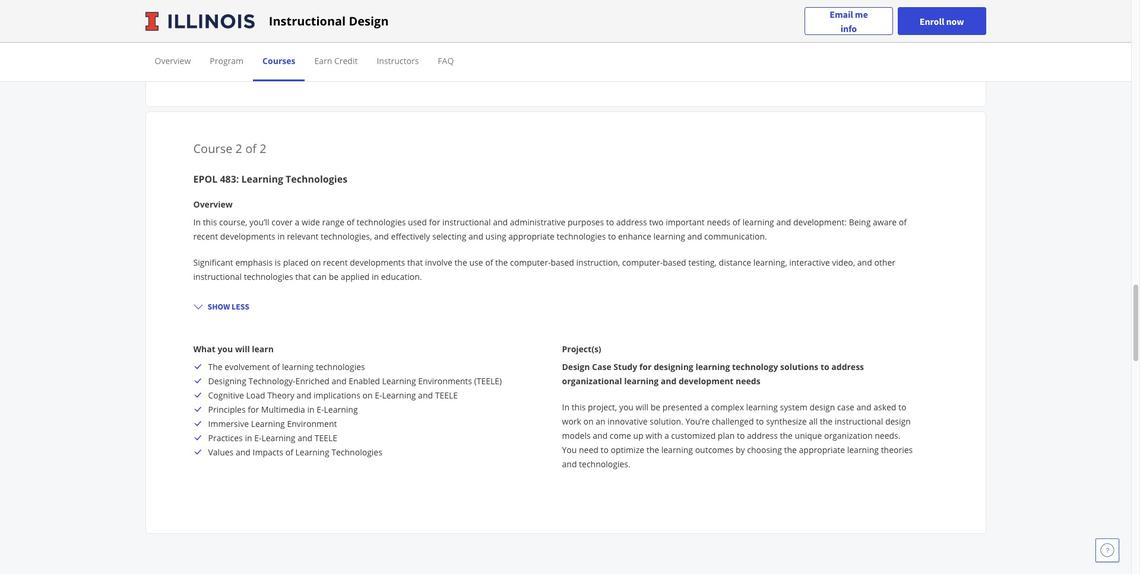 Task type: vqa. For each thing, say whether or not it's contained in the screenshot.
effectively
yes



Task type: locate. For each thing, give the bounding box(es) containing it.
2 up the epol 483: learning technologies
[[260, 141, 266, 157]]

0 vertical spatial this
[[203, 217, 217, 228]]

designing
[[208, 376, 246, 387]]

1 vertical spatial for
[[639, 362, 652, 373]]

2
[[236, 141, 242, 157], [260, 141, 266, 157]]

in inside in this course, you'll cover a wide range of technologies  used for instructional and administrative purposes to address two important needs of learning and development: being aware of recent developments in relevant technologies, and effectively selecting and using appropriate technologies to enhance learning and communication.
[[193, 217, 201, 228]]

1 vertical spatial e-
[[317, 404, 324, 416]]

overview down 'epol'
[[193, 199, 233, 210]]

technologies down is
[[244, 271, 293, 283]]

your
[[683, 17, 701, 29], [614, 32, 632, 43], [804, 32, 822, 43]]

in inside you will produce a design document and an instructional package, all of which can subsequently be highlighted in your e-portfolio. including these assets can serve to demonstrate your skills and experience and help you advance your career.
[[674, 17, 681, 29]]

appropriate inside in this course, you'll cover a wide range of technologies  used for instructional and administrative purposes to address two important needs of learning and development: being aware of recent developments in relevant technologies, and effectively selecting and using appropriate technologies to enhance learning and communication.
[[509, 231, 555, 242]]

1 vertical spatial be
[[329, 271, 339, 283]]

learning down environment in the left bottom of the page
[[295, 447, 329, 459]]

instructional up selecting
[[442, 217, 491, 228]]

of up technology-
[[272, 362, 280, 373]]

help center image
[[1100, 544, 1115, 558]]

e- up "impacts"
[[254, 433, 262, 444]]

overview down the university of illinois image
[[155, 55, 191, 67]]

1 horizontal spatial design
[[562, 362, 590, 373]]

1 you from the top
[[562, 3, 577, 14]]

appropriate
[[509, 231, 555, 242], [799, 445, 845, 456]]

courses link
[[263, 55, 295, 67]]

in down document
[[674, 17, 681, 29]]

for right 'study' at the bottom right
[[639, 362, 652, 373]]

0 vertical spatial address
[[616, 217, 647, 228]]

instructional inside in this project, you will be presented a complex learning system design case and asked to work on an innovative solution. you're challenged to synthesize all the instructional design models and come up with a customized plan to address the unique organization needs. you need to optimize the learning outcomes by choosing the appropriate learning theories and technologies.
[[835, 416, 883, 428]]

1 horizontal spatial for
[[429, 217, 440, 228]]

1 horizontal spatial an
[[722, 3, 731, 14]]

0 horizontal spatial you
[[218, 344, 233, 355]]

0 vertical spatial all
[[820, 3, 829, 14]]

can
[[866, 3, 880, 14], [836, 17, 849, 29], [313, 271, 327, 283]]

1 horizontal spatial developments
[[350, 257, 405, 268]]

0 horizontal spatial developments
[[220, 231, 275, 242]]

all inside in this project, you will be presented a complex learning system design case and asked to work on an innovative solution. you're challenged to synthesize all the instructional design models and come up with a customized plan to address the unique organization needs. you need to optimize the learning outcomes by choosing the appropriate learning theories and technologies.
[[809, 416, 818, 428]]

designing
[[654, 362, 693, 373]]

e-
[[375, 390, 382, 401], [317, 404, 324, 416], [254, 433, 262, 444]]

demonstrate
[[562, 32, 612, 43]]

e- down enabled
[[375, 390, 382, 401]]

1 vertical spatial in
[[562, 402, 570, 413]]

and
[[705, 3, 719, 14], [655, 32, 670, 43], [717, 32, 732, 43], [493, 217, 508, 228], [776, 217, 791, 228], [374, 231, 389, 242], [469, 231, 483, 242], [687, 231, 702, 242], [857, 257, 872, 268], [332, 376, 347, 387], [661, 376, 677, 387], [297, 390, 311, 401], [418, 390, 433, 401], [857, 402, 872, 413], [593, 431, 608, 442], [298, 433, 312, 444], [236, 447, 251, 459], [562, 459, 577, 470]]

learning down 'organization'
[[847, 445, 879, 456]]

epol
[[193, 173, 218, 186]]

you inside you will produce a design document and an instructional package, all of which can subsequently be highlighted in your e-portfolio. including these assets can serve to demonstrate your skills and experience and help you advance your career.
[[562, 3, 577, 14]]

instructional inside you will produce a design document and an instructional package, all of which can subsequently be highlighted in your e-portfolio. including these assets can serve to demonstrate your skills and experience and help you advance your career.
[[734, 3, 782, 14]]

the
[[208, 362, 223, 373]]

in down cover
[[278, 231, 285, 242]]

0 vertical spatial an
[[722, 3, 731, 14]]

to right the 'asked'
[[899, 402, 907, 413]]

2 horizontal spatial be
[[651, 402, 660, 413]]

up
[[633, 431, 644, 442]]

purposes
[[568, 217, 604, 228]]

1 horizontal spatial address
[[747, 431, 778, 442]]

to up by
[[737, 431, 745, 442]]

2 horizontal spatial you
[[753, 32, 767, 43]]

2 horizontal spatial will
[[636, 402, 649, 413]]

1 vertical spatial address
[[832, 362, 864, 373]]

your down assets
[[804, 32, 822, 43]]

0 vertical spatial be
[[616, 17, 626, 29]]

1 vertical spatial teele
[[315, 433, 337, 444]]

experience
[[672, 32, 715, 43]]

in inside in this project, you will be presented a complex learning system design case and asked to work on an innovative solution. you're challenged to synthesize all the instructional design models and come up with a customized plan to address the unique organization needs. you need to optimize the learning outcomes by choosing the appropriate learning theories and technologies.
[[562, 402, 570, 413]]

2 computer- from the left
[[622, 257, 663, 268]]

be up 'solution.'
[[651, 402, 660, 413]]

recent inside in this course, you'll cover a wide range of technologies  used for instructional and administrative purposes to address two important needs of learning and development: being aware of recent developments in relevant technologies, and effectively selecting and using appropriate technologies to enhance learning and communication.
[[193, 231, 218, 242]]

design left case
[[810, 402, 835, 413]]

in left course,
[[193, 217, 201, 228]]

be inside you will produce a design document and an instructional package, all of which can subsequently be highlighted in your e-portfolio. including these assets can serve to demonstrate your skills and experience and help you advance your career.
[[616, 17, 626, 29]]

an up portfolio.
[[722, 3, 731, 14]]

appropriate down administrative at top
[[509, 231, 555, 242]]

2 vertical spatial will
[[636, 402, 649, 413]]

based down in this course, you'll cover a wide range of technologies  used for instructional and administrative purposes to address two important needs of learning and development: being aware of recent developments in relevant technologies, and effectively selecting and using appropriate technologies to enhance learning and communication.
[[551, 257, 574, 268]]

applied
[[341, 271, 370, 283]]

developments inside significant emphasis is placed on recent developments that involve the use of the computer-based instruction, computer-based testing, distance learning, interactive video, and other instructional technologies that can be applied in education.
[[350, 257, 405, 268]]

2 vertical spatial can
[[313, 271, 327, 283]]

university of illinois image
[[145, 12, 255, 31]]

1 vertical spatial needs
[[736, 376, 761, 387]]

learning down 'study' at the bottom right
[[624, 376, 659, 387]]

that down placed at the left top of page
[[295, 271, 311, 283]]

you
[[753, 32, 767, 43], [218, 344, 233, 355], [619, 402, 634, 413]]

values
[[208, 447, 234, 459]]

will up the subsequently
[[579, 3, 592, 14]]

be inside in this project, you will be presented a complex learning system design case and asked to work on an innovative solution. you're challenged to synthesize all the instructional design models and come up with a customized plan to address the unique organization needs. you need to optimize the learning outcomes by choosing the appropriate learning theories and technologies.
[[651, 402, 660, 413]]

0 vertical spatial you
[[753, 32, 767, 43]]

e- up environment in the left bottom of the page
[[317, 404, 324, 416]]

instructional up including
[[734, 3, 782, 14]]

the evolvement of learning technologies
[[208, 362, 365, 373]]

principles for multimedia in e-learning
[[208, 404, 358, 416]]

for right used
[[429, 217, 440, 228]]

0 horizontal spatial address
[[616, 217, 647, 228]]

1 vertical spatial that
[[295, 271, 311, 283]]

teele
[[435, 390, 458, 401], [315, 433, 337, 444]]

1 horizontal spatial that
[[407, 257, 423, 268]]

other
[[874, 257, 896, 268]]

for down the load
[[248, 404, 259, 416]]

2 vertical spatial on
[[583, 416, 594, 428]]

1 horizontal spatial can
[[836, 17, 849, 29]]

in
[[674, 17, 681, 29], [278, 231, 285, 242], [372, 271, 379, 283], [307, 404, 315, 416], [245, 433, 252, 444]]

0 vertical spatial appropriate
[[509, 231, 555, 242]]

1 horizontal spatial 2
[[260, 141, 266, 157]]

can left the applied
[[313, 271, 327, 283]]

recent
[[193, 231, 218, 242], [323, 257, 348, 268]]

0 horizontal spatial an
[[596, 416, 606, 428]]

0 horizontal spatial 2
[[236, 141, 242, 157]]

2 vertical spatial you
[[619, 402, 634, 413]]

1 vertical spatial on
[[363, 390, 373, 401]]

1 horizontal spatial needs
[[736, 376, 761, 387]]

on right work
[[583, 416, 594, 428]]

0 horizontal spatial be
[[329, 271, 339, 283]]

using
[[486, 231, 506, 242]]

2 horizontal spatial for
[[639, 362, 652, 373]]

you'll
[[249, 217, 269, 228]]

practices
[[208, 433, 243, 444]]

this left course,
[[203, 217, 217, 228]]

multimedia
[[261, 404, 305, 416]]

help
[[734, 32, 751, 43]]

these
[[786, 17, 807, 29]]

0 horizontal spatial based
[[551, 257, 574, 268]]

optimize
[[611, 445, 644, 456]]

instructional down significant
[[193, 271, 242, 283]]

0 vertical spatial technologies
[[286, 173, 347, 186]]

will
[[579, 3, 592, 14], [235, 344, 250, 355], [636, 402, 649, 413]]

1 horizontal spatial based
[[663, 257, 686, 268]]

based
[[551, 257, 574, 268], [663, 257, 686, 268]]

show
[[208, 302, 230, 312]]

a right produce
[[628, 3, 633, 14]]

in for in this project, you will be presented a complex learning system design case and asked to work on an innovative solution. you're challenged to synthesize all the instructional design models and come up with a customized plan to address the unique organization needs. you need to optimize the learning outcomes by choosing the appropriate learning theories and technologies.
[[562, 402, 570, 413]]

will inside in this project, you will be presented a complex learning system design case and asked to work on an innovative solution. you're challenged to synthesize all the instructional design models and come up with a customized plan to address the unique organization needs. you need to optimize the learning outcomes by choosing the appropriate learning theories and technologies.
[[636, 402, 649, 413]]

this for course,
[[203, 217, 217, 228]]

1 vertical spatial appropriate
[[799, 445, 845, 456]]

to right serve
[[874, 17, 882, 29]]

2 vertical spatial design
[[885, 416, 911, 428]]

1 vertical spatial developments
[[350, 257, 405, 268]]

of
[[831, 3, 839, 14], [245, 141, 257, 157], [347, 217, 355, 228], [733, 217, 740, 228], [899, 217, 907, 228], [485, 257, 493, 268], [272, 362, 280, 373], [285, 447, 293, 459]]

in up environment in the left bottom of the page
[[307, 404, 315, 416]]

important
[[666, 217, 705, 228]]

2 horizontal spatial address
[[832, 362, 864, 373]]

you inside you will produce a design document and an instructional package, all of which can subsequently be highlighted in your e-portfolio. including these assets can serve to demonstrate your skills and experience and help you advance your career.
[[753, 32, 767, 43]]

on inside significant emphasis is placed on recent developments that involve the use of the computer-based instruction, computer-based testing, distance learning, interactive video, and other instructional technologies that can be applied in education.
[[311, 257, 321, 268]]

project(s)
[[562, 344, 601, 355]]

technologies down environment in the left bottom of the page
[[332, 447, 382, 459]]

developments down you'll
[[220, 231, 275, 242]]

learning right enabled
[[382, 376, 416, 387]]

you
[[562, 3, 577, 14], [562, 445, 577, 456]]

challenged
[[712, 416, 754, 428]]

address up choosing on the bottom right of the page
[[747, 431, 778, 442]]

computer- down in this course, you'll cover a wide range of technologies  used for instructional and administrative purposes to address two important needs of learning and development: being aware of recent developments in relevant technologies, and effectively selecting and using appropriate technologies to enhance learning and communication.
[[510, 257, 551, 268]]

0 horizontal spatial appropriate
[[509, 231, 555, 242]]

address inside design case study for designing learning technology solutions to address organizational learning and development needs
[[832, 362, 864, 373]]

0 horizontal spatial can
[[313, 271, 327, 283]]

unique
[[795, 431, 822, 442]]

0 horizontal spatial will
[[235, 344, 250, 355]]

used
[[408, 217, 427, 228]]

overview
[[155, 55, 191, 67], [193, 199, 233, 210]]

0 vertical spatial on
[[311, 257, 321, 268]]

developments up the applied
[[350, 257, 405, 268]]

in right the applied
[[372, 271, 379, 283]]

and inside significant emphasis is placed on recent developments that involve the use of the computer-based instruction, computer-based testing, distance learning, interactive video, and other instructional technologies that can be applied in education.
[[857, 257, 872, 268]]

in inside significant emphasis is placed on recent developments that involve the use of the computer-based instruction, computer-based testing, distance learning, interactive video, and other instructional technologies that can be applied in education.
[[372, 271, 379, 283]]

instructional up 'organization'
[[835, 416, 883, 428]]

computer- down enhance
[[622, 257, 663, 268]]

0 horizontal spatial teele
[[315, 433, 337, 444]]

on
[[311, 257, 321, 268], [363, 390, 373, 401], [583, 416, 594, 428]]

0 vertical spatial needs
[[707, 217, 730, 228]]

1 vertical spatial you
[[218, 344, 233, 355]]

0 vertical spatial in
[[193, 217, 201, 228]]

enabled
[[349, 376, 380, 387]]

appropriate inside in this project, you will be presented a complex learning system design case and asked to work on an innovative solution. you're challenged to synthesize all the instructional design models and come up with a customized plan to address the unique organization needs. you need to optimize the learning outcomes by choosing the appropriate learning theories and technologies.
[[799, 445, 845, 456]]

1 horizontal spatial will
[[579, 3, 592, 14]]

0 vertical spatial overview
[[155, 55, 191, 67]]

enroll
[[920, 15, 944, 27]]

be
[[616, 17, 626, 29], [329, 271, 339, 283], [651, 402, 660, 413]]

need
[[579, 445, 599, 456]]

the down with
[[647, 445, 659, 456]]

of right aware
[[899, 217, 907, 228]]

address
[[616, 217, 647, 228], [832, 362, 864, 373], [747, 431, 778, 442]]

address inside in this project, you will be presented a complex learning system design case and asked to work on an innovative solution. you're challenged to synthesize all the instructional design models and come up with a customized plan to address the unique organization needs. you need to optimize the learning outcomes by choosing the appropriate learning theories and technologies.
[[747, 431, 778, 442]]

show less
[[208, 302, 249, 312]]

can up serve
[[866, 3, 880, 14]]

for
[[429, 217, 440, 228], [639, 362, 652, 373], [248, 404, 259, 416]]

relevant
[[287, 231, 319, 242]]

1 horizontal spatial your
[[683, 17, 701, 29]]

1 vertical spatial an
[[596, 416, 606, 428]]

1 horizontal spatial in
[[562, 402, 570, 413]]

2 horizontal spatial e-
[[375, 390, 382, 401]]

0 horizontal spatial design
[[635, 3, 661, 14]]

will up innovative on the right
[[636, 402, 649, 413]]

with
[[646, 431, 662, 442]]

design
[[349, 13, 389, 29], [562, 362, 590, 373]]

and inside design case study for designing learning technology solutions to address organizational learning and development needs
[[661, 376, 677, 387]]

design inside you will produce a design document and an instructional package, all of which can subsequently be highlighted in your e-portfolio. including these assets can serve to demonstrate your skills and experience and help you advance your career.
[[635, 3, 661, 14]]

which
[[841, 3, 864, 14]]

video,
[[832, 257, 855, 268]]

design up credit
[[349, 13, 389, 29]]

to inside you will produce a design document and an instructional package, all of which can subsequently be highlighted in your e-portfolio. including these assets can serve to demonstrate your skills and experience and help you advance your career.
[[874, 17, 882, 29]]

2 right course
[[236, 141, 242, 157]]

less
[[232, 302, 249, 312]]

designing technology-enriched and enabled learning environments (teele)
[[208, 376, 502, 387]]

and right values
[[236, 447, 251, 459]]

2 horizontal spatial on
[[583, 416, 594, 428]]

learning,
[[754, 257, 787, 268]]

0 horizontal spatial your
[[614, 32, 632, 43]]

recent up the applied
[[323, 257, 348, 268]]

the left "use" in the left of the page
[[455, 257, 467, 268]]

1 horizontal spatial be
[[616, 17, 626, 29]]

course 2 of 2
[[193, 141, 266, 157]]

program link
[[210, 55, 244, 67]]

the down the synthesize
[[780, 431, 793, 442]]

recent up significant
[[193, 231, 218, 242]]

0 vertical spatial will
[[579, 3, 592, 14]]

2 horizontal spatial design
[[885, 416, 911, 428]]

instructional inside significant emphasis is placed on recent developments that involve the use of the computer-based instruction, computer-based testing, distance learning, interactive video, and other instructional technologies that can be applied in education.
[[193, 271, 242, 283]]

your left skills at top
[[614, 32, 632, 43]]

and left other
[[857, 257, 872, 268]]

technologies up wide
[[286, 173, 347, 186]]

needs down technology
[[736, 376, 761, 387]]

on down enabled
[[363, 390, 373, 401]]

1 horizontal spatial you
[[619, 402, 634, 413]]

design up highlighted
[[635, 3, 661, 14]]

0 vertical spatial design
[[635, 3, 661, 14]]

earn credit
[[314, 55, 358, 67]]

highlighted
[[628, 17, 672, 29]]

effectively
[[391, 231, 430, 242]]

needs up communication.
[[707, 217, 730, 228]]

0 vertical spatial you
[[562, 3, 577, 14]]

2 vertical spatial for
[[248, 404, 259, 416]]

to right solutions
[[821, 362, 829, 373]]

2 vertical spatial be
[[651, 402, 660, 413]]

will up evolvement
[[235, 344, 250, 355]]

study
[[614, 362, 637, 373]]

by
[[736, 445, 745, 456]]

administrative
[[510, 217, 566, 228]]

0 horizontal spatial all
[[809, 416, 818, 428]]

0 vertical spatial developments
[[220, 231, 275, 242]]

of inside significant emphasis is placed on recent developments that involve the use of the computer-based instruction, computer-based testing, distance learning, interactive video, and other instructional technologies that can be applied in education.
[[485, 257, 493, 268]]

0 horizontal spatial in
[[193, 217, 201, 228]]

1 horizontal spatial this
[[572, 402, 586, 413]]

1 horizontal spatial all
[[820, 3, 829, 14]]

learning up practices in e-learning and teele
[[251, 419, 285, 430]]

1 vertical spatial design
[[562, 362, 590, 373]]

implications
[[314, 390, 360, 401]]

earn credit link
[[314, 55, 358, 67]]

what you will learn
[[193, 344, 274, 355]]

enroll now
[[920, 15, 964, 27]]

0 vertical spatial for
[[429, 217, 440, 228]]

of left which at right top
[[831, 3, 839, 14]]

learning up development on the bottom of page
[[696, 362, 730, 373]]

0 horizontal spatial design
[[349, 13, 389, 29]]

0 vertical spatial that
[[407, 257, 423, 268]]

a inside you will produce a design document and an instructional package, all of which can subsequently be highlighted in your e-portfolio. including these assets can serve to demonstrate your skills and experience and help you advance your career.
[[628, 3, 633, 14]]

2 you from the top
[[562, 445, 577, 456]]

0 vertical spatial recent
[[193, 231, 218, 242]]

this inside in this course, you'll cover a wide range of technologies  used for instructional and administrative purposes to address two important needs of learning and development: being aware of recent developments in relevant technologies, and effectively selecting and using appropriate technologies to enhance learning and communication.
[[203, 217, 217, 228]]

0 horizontal spatial that
[[295, 271, 311, 283]]

instructional inside in this course, you'll cover a wide range of technologies  used for instructional and administrative purposes to address two important needs of learning and development: being aware of recent developments in relevant technologies, and effectively selecting and using appropriate technologies to enhance learning and communication.
[[442, 217, 491, 228]]

in up work
[[562, 402, 570, 413]]

significant
[[193, 257, 233, 268]]

developments inside in this course, you'll cover a wide range of technologies  used for instructional and administrative purposes to address two important needs of learning and development: being aware of recent developments in relevant technologies, and effectively selecting and using appropriate technologies to enhance learning and communication.
[[220, 231, 275, 242]]

that up education.
[[407, 257, 423, 268]]

design inside design case study for designing learning technology solutions to address organizational learning and development needs
[[562, 362, 590, 373]]

1 vertical spatial all
[[809, 416, 818, 428]]

a left wide
[[295, 217, 300, 228]]

1 vertical spatial recent
[[323, 257, 348, 268]]

needs inside in this course, you'll cover a wide range of technologies  used for instructional and administrative purposes to address two important needs of learning and development: being aware of recent developments in relevant technologies, and effectively selecting and using appropriate technologies to enhance learning and communication.
[[707, 217, 730, 228]]

learning down the designing technology-enriched and enabled learning environments (teele) at the left
[[382, 390, 416, 401]]

this inside in this project, you will be presented a complex learning system design case and asked to work on an innovative solution. you're challenged to synthesize all the instructional design models and come up with a customized plan to address the unique organization needs. you need to optimize the learning outcomes by choosing the appropriate learning theories and technologies.
[[572, 402, 586, 413]]

technologies up effectively
[[357, 217, 406, 228]]

on inside in this project, you will be presented a complex learning system design case and asked to work on an innovative solution. you're challenged to synthesize all the instructional design models and come up with a customized plan to address the unique organization needs. you need to optimize the learning outcomes by choosing the appropriate learning theories and technologies.
[[583, 416, 594, 428]]

0 horizontal spatial needs
[[707, 217, 730, 228]]

2 vertical spatial e-
[[254, 433, 262, 444]]

2 vertical spatial address
[[747, 431, 778, 442]]

models
[[562, 431, 591, 442]]

teele down environments
[[435, 390, 458, 401]]

that
[[407, 257, 423, 268], [295, 271, 311, 283]]

1 horizontal spatial computer-
[[622, 257, 663, 268]]

1 horizontal spatial overview
[[193, 199, 233, 210]]

0 horizontal spatial this
[[203, 217, 217, 228]]

all up assets
[[820, 3, 829, 14]]

your up "experience"
[[683, 17, 701, 29]]

0 vertical spatial can
[[866, 3, 880, 14]]

use
[[469, 257, 483, 268]]

needs
[[707, 217, 730, 228], [736, 376, 761, 387]]

2 2 from the left
[[260, 141, 266, 157]]



Task type: describe. For each thing, give the bounding box(es) containing it.
0 vertical spatial teele
[[435, 390, 458, 401]]

assets
[[809, 17, 833, 29]]

and right case
[[857, 402, 872, 413]]

aware
[[873, 217, 897, 228]]

epol 483: learning technologies
[[193, 173, 347, 186]]

asked
[[874, 402, 896, 413]]

environment
[[287, 419, 337, 430]]

including
[[748, 17, 784, 29]]

portfolio.
[[710, 17, 746, 29]]

now
[[946, 15, 964, 27]]

organization
[[824, 431, 873, 442]]

learning up enriched
[[282, 362, 314, 373]]

1 computer- from the left
[[510, 257, 551, 268]]

design case study for designing learning technology solutions to address organizational learning and development needs
[[562, 362, 864, 387]]

of inside you will produce a design document and an instructional package, all of which can subsequently be highlighted in your e-portfolio. including these assets can serve to demonstrate your skills and experience and help you advance your career.
[[831, 3, 839, 14]]

and left effectively
[[374, 231, 389, 242]]

practices in e-learning and teele
[[208, 433, 337, 444]]

and left using
[[469, 231, 483, 242]]

and right skills at top
[[655, 32, 670, 43]]

innovative
[[608, 416, 648, 428]]

recent inside significant emphasis is placed on recent developments that involve the use of the computer-based instruction, computer-based testing, distance learning, interactive video, and other instructional technologies that can be applied in education.
[[323, 257, 348, 268]]

a inside in this course, you'll cover a wide range of technologies  used for instructional and administrative purposes to address two important needs of learning and development: being aware of recent developments in relevant technologies, and effectively selecting and using appropriate technologies to enhance learning and communication.
[[295, 217, 300, 228]]

and down the models
[[562, 459, 577, 470]]

can inside significant emphasis is placed on recent developments that involve the use of the computer-based instruction, computer-based testing, distance learning, interactive video, and other instructional technologies that can be applied in education.
[[313, 271, 327, 283]]

wide
[[302, 217, 320, 228]]

the right "use" in the left of the page
[[495, 257, 508, 268]]

learning down customized
[[661, 445, 693, 456]]

environments
[[418, 376, 472, 387]]

you inside in this project, you will be presented a complex learning system design case and asked to work on an innovative solution. you're challenged to synthesize all the instructional design models and come up with a customized plan to address the unique organization needs. you need to optimize the learning outcomes by choosing the appropriate learning theories and technologies.
[[619, 402, 634, 413]]

presented
[[663, 402, 702, 413]]

an inside in this project, you will be presented a complex learning system design case and asked to work on an innovative solution. you're challenged to synthesize all the instructional design models and come up with a customized plan to address the unique organization needs. you need to optimize the learning outcomes by choosing the appropriate learning theories and technologies.
[[596, 416, 606, 428]]

plan
[[718, 431, 735, 442]]

range
[[322, 217, 345, 228]]

document
[[663, 3, 703, 14]]

cognitive
[[208, 390, 244, 401]]

to right 'purposes'
[[606, 217, 614, 228]]

show less button
[[189, 296, 254, 318]]

theories
[[881, 445, 913, 456]]

synthesize
[[766, 416, 807, 428]]

this for project,
[[572, 402, 586, 413]]

development
[[679, 376, 734, 387]]

technology-
[[249, 376, 296, 387]]

come
[[610, 431, 631, 442]]

for inside in this course, you'll cover a wide range of technologies  used for instructional and administrative purposes to address two important needs of learning and development: being aware of recent developments in relevant technologies, and effectively selecting and using appropriate technologies to enhance learning and communication.
[[429, 217, 440, 228]]

and down environment in the left bottom of the page
[[298, 433, 312, 444]]

values and impacts of learning technologies
[[208, 447, 382, 459]]

and down portfolio.
[[717, 32, 732, 43]]

solution.
[[650, 416, 683, 428]]

education.
[[381, 271, 422, 283]]

being
[[849, 217, 871, 228]]

system
[[780, 402, 808, 413]]

enhance
[[618, 231, 651, 242]]

instructional
[[269, 13, 346, 29]]

emphasis
[[235, 257, 273, 268]]

the up unique
[[820, 416, 833, 428]]

to inside design case study for designing learning technology solutions to address organizational learning and development needs
[[821, 362, 829, 373]]

technologies up the designing technology-enriched and enabled learning environments (teele) at the left
[[316, 362, 365, 373]]

credit
[[334, 55, 358, 67]]

overview inside certificate menu element
[[155, 55, 191, 67]]

to up technologies.
[[601, 445, 609, 456]]

to left enhance
[[608, 231, 616, 242]]

subsequently
[[562, 17, 614, 29]]

will inside you will produce a design document and an instructional package, all of which can subsequently be highlighted in your e-portfolio. including these assets can serve to demonstrate your skills and experience and help you advance your career.
[[579, 3, 592, 14]]

0 vertical spatial e-
[[375, 390, 382, 401]]

of right "impacts"
[[285, 447, 293, 459]]

instructors link
[[377, 55, 419, 67]]

0 vertical spatial design
[[349, 13, 389, 29]]

career.
[[824, 32, 851, 43]]

address inside in this course, you'll cover a wide range of technologies  used for instructional and administrative purposes to address two important needs of learning and development: being aware of recent developments in relevant technologies, and effectively selecting and using appropriate technologies to enhance learning and communication.
[[616, 217, 647, 228]]

me
[[855, 8, 868, 20]]

(teele)
[[474, 376, 502, 387]]

email
[[830, 8, 853, 20]]

project,
[[588, 402, 617, 413]]

you inside in this project, you will be presented a complex learning system design case and asked to work on an innovative solution. you're challenged to synthesize all the instructional design models and come up with a customized plan to address the unique organization needs. you need to optimize the learning outcomes by choosing the appropriate learning theories and technologies.
[[562, 445, 577, 456]]

involve
[[425, 257, 452, 268]]

learning up the synthesize
[[746, 402, 778, 413]]

technologies inside significant emphasis is placed on recent developments that involve the use of the computer-based instruction, computer-based testing, distance learning, interactive video, and other instructional technologies that can be applied in education.
[[244, 271, 293, 283]]

1 based from the left
[[551, 257, 574, 268]]

learning down immersive learning environment
[[262, 433, 295, 444]]

and up need
[[593, 431, 608, 442]]

course
[[193, 141, 232, 157]]

a up you're
[[704, 402, 709, 413]]

faq
[[438, 55, 454, 67]]

1 horizontal spatial on
[[363, 390, 373, 401]]

produce
[[594, 3, 626, 14]]

needs.
[[875, 431, 901, 442]]

in this project, you will be presented a complex learning system design case and asked to work on an innovative solution. you're challenged to synthesize all the instructional design models and come up with a customized plan to address the unique organization needs. you need to optimize the learning outcomes by choosing the appropriate learning theories and technologies.
[[562, 402, 913, 470]]

be inside significant emphasis is placed on recent developments that involve the use of the computer-based instruction, computer-based testing, distance learning, interactive video, and other instructional technologies that can be applied in education.
[[329, 271, 339, 283]]

technologies down 'purposes'
[[557, 231, 606, 242]]

1 vertical spatial can
[[836, 17, 849, 29]]

and down environments
[[418, 390, 433, 401]]

certificate menu element
[[145, 43, 986, 81]]

needs inside design case study for designing learning technology solutions to address organizational learning and development needs
[[736, 376, 761, 387]]

all inside you will produce a design document and an instructional package, all of which can subsequently be highlighted in your e-portfolio. including these assets can serve to demonstrate your skills and experience and help you advance your career.
[[820, 3, 829, 14]]

earn
[[314, 55, 332, 67]]

and down enriched
[[297, 390, 311, 401]]

complex
[[711, 402, 744, 413]]

of up technologies, on the top
[[347, 217, 355, 228]]

you will produce a design document and an instructional package, all of which can subsequently be highlighted in your e-portfolio. including these assets can serve to demonstrate your skills and experience and help you advance your career.
[[562, 3, 882, 43]]

placed
[[283, 257, 309, 268]]

learning right the 483:
[[241, 173, 283, 186]]

of up the epol 483: learning technologies
[[245, 141, 257, 157]]

in right the practices at the left of the page
[[245, 433, 252, 444]]

instruction,
[[576, 257, 620, 268]]

customized
[[671, 431, 716, 442]]

what
[[193, 344, 215, 355]]

1 horizontal spatial e-
[[317, 404, 324, 416]]

a right with
[[664, 431, 669, 442]]

for inside design case study for designing learning technology solutions to address organizational learning and development needs
[[639, 362, 652, 373]]

package,
[[784, 3, 818, 14]]

case
[[837, 402, 855, 413]]

learning up communication.
[[743, 217, 774, 228]]

1 vertical spatial technologies
[[332, 447, 382, 459]]

immersive
[[208, 419, 249, 430]]

in for in this course, you'll cover a wide range of technologies  used for instructional and administrative purposes to address two important needs of learning and development: being aware of recent developments in relevant technologies, and effectively selecting and using appropriate technologies to enhance learning and communication.
[[193, 217, 201, 228]]

significant emphasis is placed on recent developments that involve the use of the computer-based instruction, computer-based testing, distance learning, interactive video, and other instructional technologies that can be applied in education.
[[193, 257, 896, 283]]

evolvement
[[225, 362, 270, 373]]

faq link
[[438, 55, 454, 67]]

distance
[[719, 257, 751, 268]]

courses
[[263, 55, 295, 67]]

instructors
[[377, 55, 419, 67]]

and up using
[[493, 217, 508, 228]]

technology
[[732, 362, 778, 373]]

advance
[[769, 32, 802, 43]]

1 2 from the left
[[236, 141, 242, 157]]

1 vertical spatial will
[[235, 344, 250, 355]]

communication.
[[704, 231, 767, 242]]

and up the "implications"
[[332, 376, 347, 387]]

solutions
[[780, 362, 819, 373]]

you're
[[686, 416, 710, 428]]

in inside in this course, you'll cover a wide range of technologies  used for instructional and administrative purposes to address two important needs of learning and development: being aware of recent developments in relevant technologies, and effectively selecting and using appropriate technologies to enhance learning and communication.
[[278, 231, 285, 242]]

learning down the "implications"
[[324, 404, 358, 416]]

and up "e-"
[[705, 3, 719, 14]]

the down unique
[[784, 445, 797, 456]]

of up communication.
[[733, 217, 740, 228]]

1 vertical spatial overview
[[193, 199, 233, 210]]

483:
[[220, 173, 239, 186]]

2 horizontal spatial your
[[804, 32, 822, 43]]

to left the synthesize
[[756, 416, 764, 428]]

overview link
[[155, 55, 191, 67]]

work
[[562, 416, 581, 428]]

0 horizontal spatial for
[[248, 404, 259, 416]]

learning down the two
[[654, 231, 685, 242]]

1 vertical spatial design
[[810, 402, 835, 413]]

and left development: on the right of the page
[[776, 217, 791, 228]]

enriched
[[296, 376, 330, 387]]

an inside you will produce a design document and an instructional package, all of which can subsequently be highlighted in your e-portfolio. including these assets can serve to demonstrate your skills and experience and help you advance your career.
[[722, 3, 731, 14]]

2 horizontal spatial can
[[866, 3, 880, 14]]

impacts
[[253, 447, 283, 459]]

2 based from the left
[[663, 257, 686, 268]]

and down important
[[687, 231, 702, 242]]

skills
[[634, 32, 653, 43]]



